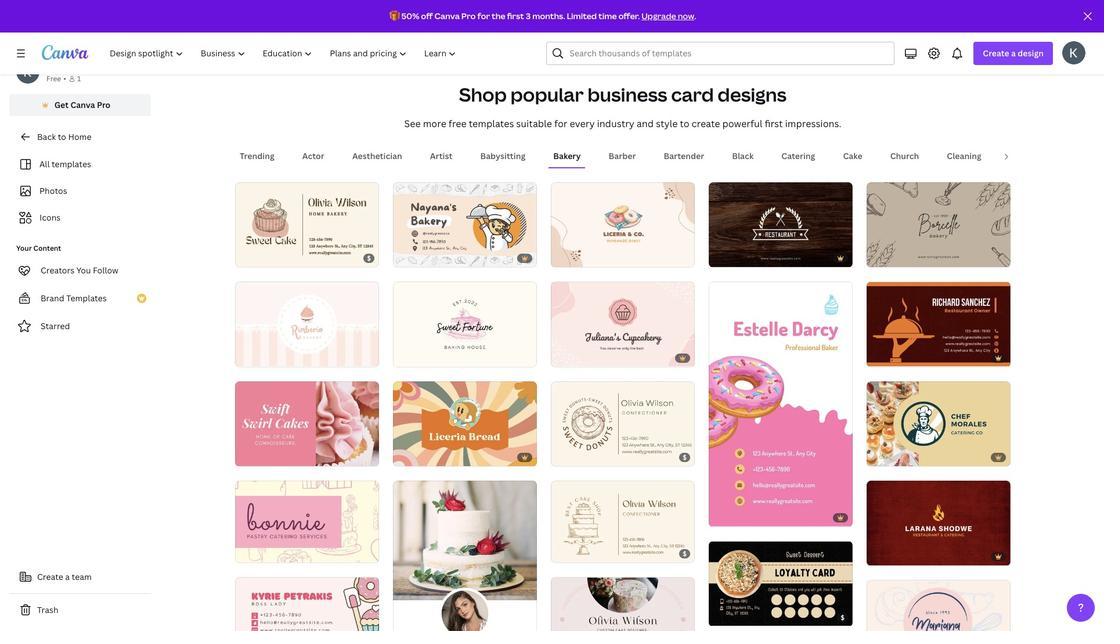 Task type: locate. For each thing, give the bounding box(es) containing it.
canva
[[435, 10, 460, 21], [71, 99, 95, 110]]

templates down shop
[[469, 117, 514, 130]]

pro left the
[[462, 10, 476, 21]]

2 for colorful retro baker business card image
[[414, 452, 418, 461]]

brand templates link
[[9, 287, 151, 310]]

for
[[387, 1, 399, 12], [574, 1, 585, 12], [478, 10, 490, 21], [555, 117, 568, 130]]

•
[[358, 1, 362, 12], [549, 1, 552, 12], [63, 74, 66, 84]]

trash link
[[9, 599, 151, 622]]

2 horizontal spatial •
[[549, 1, 552, 12]]

a inside dropdown button
[[1012, 48, 1017, 59]]

1 of 2 for rustic restaurant business card image
[[717, 253, 734, 262]]

0 vertical spatial to
[[680, 117, 690, 130]]

all
[[40, 159, 50, 170]]

cake
[[844, 150, 863, 161]]

first left "3"
[[507, 10, 525, 21]]

team
[[72, 572, 92, 583]]

first
[[507, 10, 525, 21], [765, 117, 783, 130]]

home
[[68, 131, 91, 142]]

0 horizontal spatial create
[[37, 572, 63, 583]]

now
[[678, 10, 695, 21]]

create
[[984, 48, 1010, 59], [37, 572, 63, 583]]

1 horizontal spatial •
[[358, 1, 362, 12]]

1 horizontal spatial card
[[672, 82, 714, 107]]

create
[[692, 117, 721, 130]]

0 vertical spatial templates
[[469, 117, 514, 130]]

canva right 'get'
[[71, 99, 95, 110]]

of for colorful retro baker business card image
[[406, 452, 413, 461]]

1 of 2 link
[[551, 182, 695, 267], [709, 182, 853, 267], [867, 182, 1011, 267], [235, 282, 379, 367], [551, 282, 695, 367], [709, 282, 853, 527], [867, 282, 1011, 367], [393, 381, 537, 466], [867, 381, 1011, 466], [235, 481, 379, 563], [867, 481, 1011, 566]]

designs for shop popular business card designs
[[718, 82, 787, 107]]

of for pink cute abstract dessert cupcake business card image
[[564, 353, 571, 362]]

black and orange simple geometric loyalty business card image
[[709, 542, 853, 626]]

1 vertical spatial designs
[[718, 82, 787, 107]]

church button
[[886, 145, 924, 167]]

templates right all
[[52, 159, 91, 170]]

of for beige and brown abstract minimalist donuts business card "image"
[[564, 253, 571, 262]]

actor
[[303, 150, 325, 161]]

$ for beige hand drawn sweet donut shop  single-side business card image
[[683, 453, 687, 462]]

pro
[[462, 10, 476, 21], [97, 99, 111, 110]]

1 of 2 for beige and brown abstract minimalist donuts business card "image"
[[559, 253, 576, 262]]

pink minimalist creative bakery business card image
[[867, 581, 1011, 631]]

Search search field
[[570, 42, 888, 64]]

top level navigation element
[[102, 42, 467, 65]]

1 vertical spatial canva
[[71, 99, 95, 110]]

for left every
[[555, 117, 568, 130]]

shop
[[459, 82, 507, 107]]

for left the
[[478, 10, 490, 21]]

powerful
[[723, 117, 763, 130]]

3
[[526, 10, 531, 21]]

• for • best for colorful designs
[[549, 1, 552, 12]]

card
[[444, 1, 462, 12], [672, 82, 714, 107]]

of for bakery catering business card in yellow pink cute illustrative dessert pastry line art image
[[248, 549, 255, 558]]

pro up the back to home link
[[97, 99, 111, 110]]

0 horizontal spatial designs
[[620, 1, 650, 12]]

a inside button
[[65, 572, 70, 583]]

2
[[572, 253, 576, 262], [730, 253, 734, 262], [888, 253, 892, 262], [256, 353, 260, 362], [572, 353, 576, 362], [888, 353, 892, 362], [414, 452, 418, 461], [888, 452, 892, 461], [730, 513, 734, 522], [256, 549, 260, 558], [888, 552, 892, 561]]

popular
[[511, 82, 584, 107]]

of for pink colorful cute bakery shop business card image in the right of the page
[[722, 513, 729, 522]]

create a design button
[[974, 42, 1054, 65]]

1 vertical spatial a
[[65, 572, 70, 583]]

create left team
[[37, 572, 63, 583]]

1 horizontal spatial designs
[[718, 82, 787, 107]]

pink luxury bakery beauty business card image
[[551, 578, 695, 631]]

2 for rustic restaurant business card image
[[730, 253, 734, 262]]

white & beige elegant modern baker name card image
[[393, 481, 537, 631]]

elegant catering & restaurant business card image
[[867, 481, 1011, 566]]

icons
[[40, 212, 61, 223]]

of
[[564, 253, 571, 262], [722, 253, 729, 262], [880, 253, 887, 262], [248, 353, 255, 362], [564, 353, 571, 362], [880, 353, 887, 362], [406, 452, 413, 461], [880, 452, 887, 461], [722, 513, 729, 522], [248, 549, 255, 558], [880, 552, 887, 561]]

• left great
[[358, 1, 362, 12]]

catering button
[[777, 145, 820, 167]]

designs up 'powerful'
[[718, 82, 787, 107]]

🎁 50% off canva pro for the first 3 months. limited time offer. upgrade now .
[[390, 10, 697, 21]]

barber button
[[604, 145, 641, 167]]

0 horizontal spatial canva
[[71, 99, 95, 110]]

layouts
[[464, 1, 493, 12]]

card up create
[[672, 82, 714, 107]]

beige hand drawn sweet donut shop  single-side business card image
[[551, 382, 695, 466]]

1 for beige and brown abstract minimalist donuts business card "image"
[[559, 253, 563, 262]]

1 vertical spatial to
[[58, 131, 66, 142]]

create left design
[[984, 48, 1010, 59]]

create for create a design
[[984, 48, 1010, 59]]

of for "chef catering restaurant business card" image
[[880, 452, 887, 461]]

designs right the time
[[620, 1, 650, 12]]

beige and brown abstract minimalist donuts business card image
[[551, 183, 695, 267]]

cake button
[[839, 145, 868, 167]]

canva inside button
[[71, 99, 95, 110]]

colorful
[[587, 1, 618, 12]]

1 vertical spatial create
[[37, 572, 63, 583]]

0 vertical spatial canva
[[435, 10, 460, 21]]

0 vertical spatial card
[[444, 1, 462, 12]]

upgrade now button
[[642, 10, 695, 21]]

1 for restaurant cafe business card image
[[875, 353, 879, 362]]

personal
[[46, 61, 81, 72]]

1 for pink colorful cute bakery shop business card image in the right of the page
[[717, 513, 721, 522]]

text-
[[401, 1, 419, 12]]

1 of 2 for "chef catering restaurant business card" image
[[875, 452, 892, 461]]

0 vertical spatial pro
[[462, 10, 476, 21]]

1 horizontal spatial first
[[765, 117, 783, 130]]

1 of 2 for the peach pastel cute simple bakery business card image
[[243, 353, 260, 362]]

starred link
[[9, 315, 151, 338]]

see more free templates suitable for every industry and style to create powerful first impressions.
[[405, 117, 842, 130]]

a for design
[[1012, 48, 1017, 59]]

trending button
[[235, 145, 279, 167]]

photos link
[[16, 180, 144, 202]]

0 vertical spatial create
[[984, 48, 1010, 59]]

church
[[891, 150, 920, 161]]

catering
[[782, 150, 816, 161]]

to
[[680, 117, 690, 130], [58, 131, 66, 142]]

1 horizontal spatial templates
[[469, 117, 514, 130]]

0 vertical spatial designs
[[620, 1, 650, 12]]

see
[[405, 117, 421, 130]]

1 vertical spatial pro
[[97, 99, 111, 110]]

free
[[449, 117, 467, 130]]

1 vertical spatial first
[[765, 117, 783, 130]]

designs
[[620, 1, 650, 12], [718, 82, 787, 107]]

0 horizontal spatial pro
[[97, 99, 111, 110]]

1 horizontal spatial a
[[1012, 48, 1017, 59]]

1 vertical spatial templates
[[52, 159, 91, 170]]

colorful retro baker business card image
[[393, 382, 537, 466]]

peach pastel cute simple bakery business card image
[[235, 282, 379, 367]]

0 horizontal spatial templates
[[52, 159, 91, 170]]

1 horizontal spatial create
[[984, 48, 1010, 59]]

creators you follow link
[[9, 259, 151, 282]]

a left design
[[1012, 48, 1017, 59]]

brand
[[41, 293, 64, 304]]

artist
[[430, 150, 453, 161]]

None search field
[[547, 42, 895, 65]]

trash
[[37, 605, 58, 616]]

0 vertical spatial a
[[1012, 48, 1017, 59]]

to right style
[[680, 117, 690, 130]]

beige single-side business card  sweet cake bakery image
[[235, 183, 379, 267]]

back to home link
[[9, 125, 151, 149]]

to right back at top
[[58, 131, 66, 142]]

0 vertical spatial first
[[507, 10, 525, 21]]

2 for "chef catering restaurant business card" image
[[888, 452, 892, 461]]

$
[[367, 254, 371, 263], [683, 453, 687, 462], [683, 550, 687, 558], [841, 613, 845, 622]]

0 horizontal spatial first
[[507, 10, 525, 21]]

create inside button
[[37, 572, 63, 583]]

canva right off
[[435, 10, 460, 21]]

cleaning
[[948, 150, 982, 161]]

• left the best
[[549, 1, 552, 12]]

follow
[[93, 265, 119, 276]]

kendall parks image
[[1063, 41, 1086, 64]]

create inside dropdown button
[[984, 48, 1010, 59]]

2 for elegant catering & restaurant business card image
[[888, 552, 892, 561]]

a left team
[[65, 572, 70, 583]]

of for restaurant cafe business card image
[[880, 353, 887, 362]]

your content
[[16, 243, 61, 253]]

first right 'powerful'
[[765, 117, 783, 130]]

card right heavy on the left
[[444, 1, 462, 12]]

cute pink bakery small business card image
[[235, 578, 379, 631]]

of for the peach pastel cute simple bakery business card image
[[248, 353, 255, 362]]

2 for pink cute abstract dessert cupcake business card image
[[572, 353, 576, 362]]

0 horizontal spatial card
[[444, 1, 462, 12]]

0 horizontal spatial a
[[65, 572, 70, 583]]

• right free
[[63, 74, 66, 84]]

business
[[588, 82, 668, 107]]

1 for "chef catering restaurant business card" image
[[875, 452, 879, 461]]

get canva pro
[[54, 99, 111, 110]]



Task type: describe. For each thing, give the bounding box(es) containing it.
get
[[54, 99, 69, 110]]

1 horizontal spatial canva
[[435, 10, 460, 21]]

cleaning button
[[943, 145, 987, 167]]

you
[[77, 265, 91, 276]]

create for create a team
[[37, 572, 63, 583]]

time
[[599, 10, 617, 21]]

create a team button
[[9, 566, 151, 589]]

bakery business card in pink and white feminine photo-centric style image
[[235, 382, 379, 466]]

bakery catering business card in yellow pink cute illustrative dessert pastry line art image
[[235, 481, 379, 563]]

pink and black bakery business card image
[[393, 282, 537, 367]]

creators you follow
[[41, 265, 119, 276]]

🎁
[[390, 10, 400, 21]]

2 for the peach pastel cute simple bakery business card image
[[256, 353, 260, 362]]

design
[[1018, 48, 1044, 59]]

1 of 2 for elegant catering & restaurant business card image
[[875, 552, 892, 561]]

$ for beige hand drawn   single-side business card bakery  confectioner image
[[683, 550, 687, 558]]

all templates link
[[16, 153, 144, 175]]

of for elegant catering & restaurant business card image
[[880, 552, 887, 561]]

0 horizontal spatial •
[[63, 74, 66, 84]]

pro inside button
[[97, 99, 111, 110]]

artist button
[[426, 145, 457, 167]]

and
[[637, 117, 654, 130]]

brown illustrated restaurant bakery business card image
[[867, 183, 1011, 267]]

2 for pink colorful cute bakery shop business card image in the right of the page
[[730, 513, 734, 522]]

0 horizontal spatial to
[[58, 131, 66, 142]]

suitable
[[517, 117, 552, 130]]

bartender button
[[660, 145, 709, 167]]

photos
[[40, 185, 67, 196]]

chef catering restaurant business card image
[[867, 382, 1011, 466]]

industry
[[597, 117, 635, 130]]

every
[[570, 117, 595, 130]]

creators
[[41, 265, 75, 276]]

1 of 2 for pink cute abstract dessert cupcake business card image
[[559, 353, 576, 362]]

1 vertical spatial card
[[672, 82, 714, 107]]

upgrade
[[642, 10, 677, 21]]

style
[[656, 117, 678, 130]]

black
[[733, 150, 754, 161]]

aesthetician
[[353, 150, 402, 161]]

1 for colorful retro baker business card image
[[401, 452, 405, 461]]

2 for beige and brown abstract minimalist donuts business card "image"
[[572, 253, 576, 262]]

babysitting
[[481, 150, 526, 161]]

templates
[[66, 293, 107, 304]]

contractor
[[1010, 150, 1054, 161]]

a for team
[[65, 572, 70, 583]]

• great for text-heavy card layouts
[[358, 1, 493, 12]]

1 for "brown illustrated restaurant bakery business card" image
[[875, 253, 879, 262]]

of for rustic restaurant business card image
[[722, 253, 729, 262]]

trending
[[240, 150, 275, 161]]

free •
[[46, 74, 66, 84]]

1 of 2 for restaurant cafe business card image
[[875, 353, 892, 362]]

of for "brown illustrated restaurant bakery business card" image
[[880, 253, 887, 262]]

2 for "brown illustrated restaurant bakery business card" image
[[888, 253, 892, 262]]

heavy
[[419, 1, 442, 12]]

restaurant cafe business card image
[[867, 282, 1011, 367]]

months.
[[533, 10, 566, 21]]

starred
[[41, 321, 70, 332]]

1 for bakery catering business card in yellow pink cute illustrative dessert pastry line art image
[[243, 549, 247, 558]]

50%
[[402, 10, 420, 21]]

orange peach creative printable catering business card image
[[393, 183, 537, 267]]

brand templates
[[41, 293, 107, 304]]

barber
[[609, 150, 636, 161]]

bakery
[[554, 150, 581, 161]]

aesthetician button
[[348, 145, 407, 167]]

icons link
[[16, 207, 144, 229]]

pink colorful cute bakery shop business card image
[[709, 282, 853, 527]]

for right the best
[[574, 1, 585, 12]]

1 for elegant catering & restaurant business card image
[[875, 552, 879, 561]]

for left text-
[[387, 1, 399, 12]]

$ for beige single-side business card  sweet cake bakery image
[[367, 254, 371, 263]]

content
[[33, 243, 61, 253]]

1 for rustic restaurant business card image
[[717, 253, 721, 262]]

1 horizontal spatial pro
[[462, 10, 476, 21]]

designs for • best for colorful designs
[[620, 1, 650, 12]]

1 of 2 for pink colorful cute bakery shop business card image in the right of the page
[[717, 513, 734, 522]]

$ for black and orange simple geometric loyalty business card image
[[841, 613, 845, 622]]

bartender
[[664, 150, 705, 161]]

1 of 2 for bakery catering business card in yellow pink cute illustrative dessert pastry line art image
[[243, 549, 260, 558]]

1 of 2 for colorful retro baker business card image
[[401, 452, 418, 461]]

.
[[695, 10, 697, 21]]

black button
[[728, 145, 759, 167]]

1 horizontal spatial to
[[680, 117, 690, 130]]

great
[[364, 1, 385, 12]]

off
[[421, 10, 433, 21]]

create a team
[[37, 572, 92, 583]]

free
[[46, 74, 61, 84]]

1 for pink cute abstract dessert cupcake business card image
[[559, 353, 563, 362]]

impressions.
[[786, 117, 842, 130]]

best
[[554, 1, 572, 12]]

bakery button
[[549, 145, 586, 167]]

beige hand drawn   single-side business card bakery  confectioner image
[[551, 481, 695, 563]]

contractor button
[[1005, 145, 1058, 167]]

your
[[16, 243, 32, 253]]

1 for the peach pastel cute simple bakery business card image
[[243, 353, 247, 362]]

1 of 2 for "brown illustrated restaurant bakery business card" image
[[875, 253, 892, 262]]

actor button
[[298, 145, 329, 167]]

pink cute abstract dessert cupcake business card image
[[551, 282, 695, 367]]

more
[[423, 117, 447, 130]]

babysitting button
[[476, 145, 531, 167]]

rustic restaurant business card image
[[709, 183, 853, 267]]

limited
[[567, 10, 597, 21]]

get canva pro button
[[9, 94, 151, 116]]

• for • great for text-heavy card layouts
[[358, 1, 362, 12]]

the
[[492, 10, 506, 21]]

shop popular business card designs
[[459, 82, 787, 107]]

2 for restaurant cafe business card image
[[888, 353, 892, 362]]

back to home
[[37, 131, 91, 142]]

offer.
[[619, 10, 640, 21]]

back
[[37, 131, 56, 142]]

2 for bakery catering business card in yellow pink cute illustrative dessert pastry line art image
[[256, 549, 260, 558]]

create a design
[[984, 48, 1044, 59]]

all templates
[[40, 159, 91, 170]]



Task type: vqa. For each thing, say whether or not it's contained in the screenshot.
the Your Content
yes



